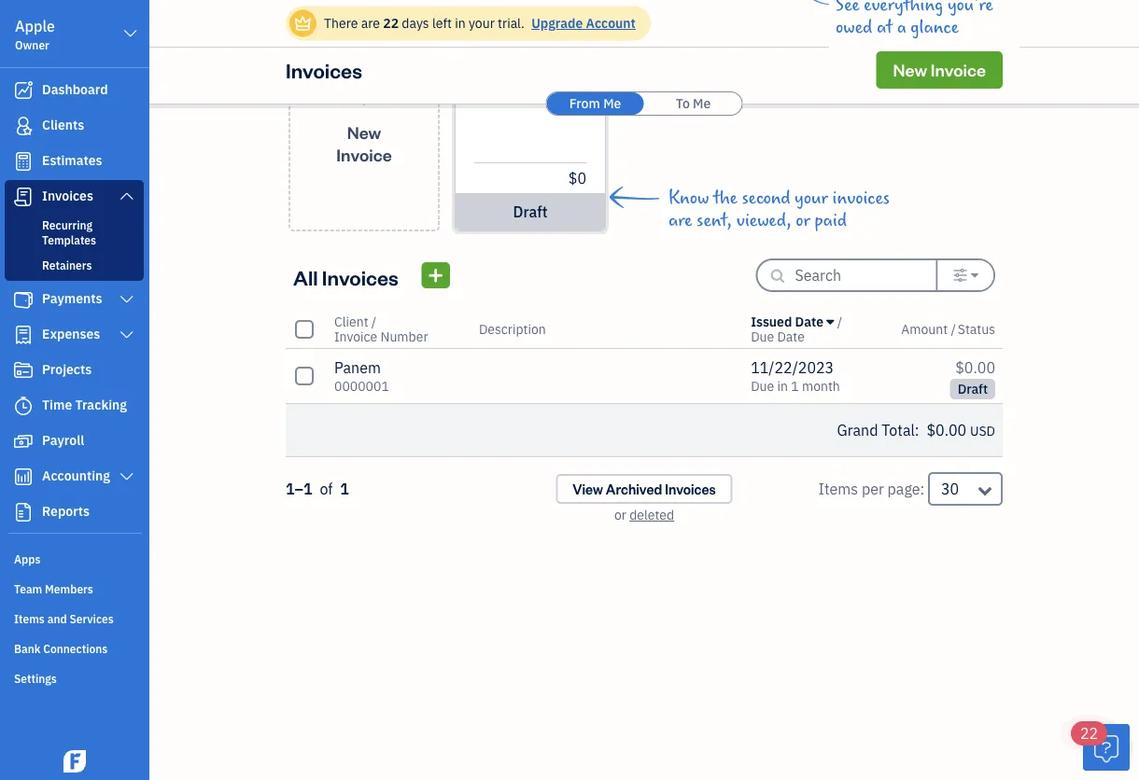Task type: describe. For each thing, give the bounding box(es) containing it.
estimates link
[[5, 145, 144, 178]]

invoices up plus image
[[286, 56, 362, 83]]

grand total : $0.00 usd
[[837, 421, 995, 440]]

panem
[[334, 358, 381, 378]]

project image
[[12, 361, 35, 380]]

bank connections
[[14, 642, 108, 656]]

report image
[[12, 503, 35, 522]]

$0
[[569, 169, 586, 188]]

issued
[[751, 313, 792, 331]]

items and services
[[14, 612, 114, 627]]

client
[[334, 313, 368, 331]]

reports link
[[5, 496, 144, 529]]

services
[[70, 612, 114, 627]]

members
[[45, 582, 93, 597]]

see
[[836, 0, 860, 15]]

days
[[402, 14, 429, 32]]

all
[[293, 264, 318, 290]]

know the second your invoices are sent, viewed, or paid
[[669, 188, 890, 231]]

per
[[862, 480, 884, 499]]

or inside know the second your invoices are sent, viewed, or paid
[[796, 210, 810, 231]]

invoice number link
[[334, 328, 428, 346]]

from me link
[[547, 92, 644, 115]]

30
[[941, 480, 959, 499]]

page:
[[888, 480, 925, 499]]

sent,
[[697, 210, 732, 231]]

amount link
[[901, 321, 951, 338]]

status
[[958, 321, 995, 338]]

resource center badge image
[[1083, 725, 1130, 771]]

payroll
[[42, 432, 84, 449]]

amount
[[901, 321, 948, 338]]

there
[[324, 14, 358, 32]]

11/22/2023 due in 1 month
[[751, 358, 840, 395]]

0 horizontal spatial 0000001
[[334, 378, 389, 395]]

of
[[320, 480, 333, 499]]

to me link
[[645, 92, 742, 115]]

search image
[[864, 10, 894, 38]]

projects link
[[5, 354, 144, 388]]

paid
[[815, 210, 847, 231]]

1 vertical spatial chevron large down image
[[118, 189, 135, 204]]

connections
[[43, 642, 108, 656]]

chevron large down image for payments
[[118, 292, 135, 307]]

invoice image
[[12, 188, 35, 206]]

payroll link
[[5, 425, 144, 459]]

client image
[[12, 117, 35, 135]]

1 vertical spatial new invoice
[[337, 121, 392, 166]]

you're
[[948, 0, 993, 15]]

recurring
[[42, 218, 92, 233]]

viewed,
[[737, 210, 792, 231]]

:
[[915, 421, 919, 440]]

apple
[[15, 16, 55, 36]]

usd
[[970, 423, 995, 440]]

tracking
[[75, 396, 127, 414]]

1 vertical spatial 1
[[340, 480, 349, 499]]

Search text field
[[795, 261, 906, 290]]

caretdown image
[[971, 268, 979, 283]]

expenses
[[42, 325, 100, 343]]

timer image
[[12, 397, 35, 416]]

clients link
[[5, 109, 144, 143]]

0 vertical spatial 0000001
[[474, 35, 529, 52]]

templates
[[42, 233, 96, 247]]

team
[[14, 582, 42, 597]]

items for items per page:
[[819, 480, 858, 499]]

0 vertical spatial new invoice
[[893, 59, 986, 81]]

date for due date
[[777, 328, 805, 346]]

22 button
[[1071, 722, 1130, 771]]

apps link
[[5, 544, 144, 572]]

grand
[[837, 421, 878, 440]]

to me
[[676, 95, 711, 112]]

new invoice link for invoices
[[876, 51, 1003, 89]]

me for from me
[[603, 95, 621, 112]]

accounting
[[42, 467, 110, 485]]

$0.00 draft
[[956, 358, 995, 398]]

month
[[802, 378, 840, 395]]

due inside 11/22/2023 due in 1 month
[[751, 378, 774, 395]]

and
[[47, 612, 67, 627]]

11/22/2023 for 11/22/2023 due in 1 month
[[751, 358, 834, 378]]

amount / status
[[901, 321, 995, 338]]

second
[[742, 188, 790, 208]]

glance
[[911, 17, 959, 37]]

0 vertical spatial invoice
[[931, 59, 986, 81]]

from me
[[569, 95, 621, 112]]

at
[[877, 17, 893, 37]]

0 vertical spatial are
[[361, 14, 380, 32]]

left
[[432, 14, 452, 32]]

apple owner
[[15, 16, 55, 52]]

deleted link
[[630, 507, 674, 524]]

all invoices
[[293, 264, 398, 290]]

payments link
[[5, 283, 144, 317]]

upgrade
[[532, 14, 583, 32]]

1 horizontal spatial /
[[837, 313, 842, 331]]

there are 22 days left in your trial. upgrade account
[[324, 14, 636, 32]]

upgrade account link
[[528, 14, 636, 32]]

caretdown image
[[827, 315, 834, 330]]

0 vertical spatial 22
[[383, 14, 399, 32]]

freshbooks image
[[60, 751, 90, 773]]

0 vertical spatial chevron large down image
[[122, 22, 139, 45]]

in inside 11/22/2023 due in 1 month
[[777, 378, 788, 395]]

owed
[[836, 17, 872, 37]]



Task type: locate. For each thing, give the bounding box(es) containing it.
1 vertical spatial in
[[777, 378, 788, 395]]

or inside view archived invoices or deleted
[[614, 507, 626, 524]]

0000001 down trial.
[[474, 35, 529, 52]]

/
[[372, 313, 377, 331], [837, 313, 842, 331], [951, 321, 956, 338]]

2 due from the top
[[751, 378, 774, 395]]

go to help image
[[933, 10, 963, 38]]

0 horizontal spatial new invoice
[[337, 121, 392, 166]]

$0.00
[[956, 358, 995, 378], [927, 421, 967, 440]]

1 horizontal spatial your
[[795, 188, 828, 208]]

items per page:
[[819, 480, 925, 499]]

0 horizontal spatial your
[[469, 14, 495, 32]]

everything
[[864, 0, 943, 15]]

time tracking
[[42, 396, 127, 414]]

chevron large down image right payments
[[118, 292, 135, 307]]

invoice inside client / invoice number
[[334, 328, 377, 346]]

a
[[897, 17, 906, 37]]

/ right client
[[372, 313, 377, 331]]

settings link
[[5, 664, 144, 692]]

/ inside client / invoice number
[[372, 313, 377, 331]]

1 horizontal spatial new invoice
[[893, 59, 986, 81]]

chart image
[[12, 468, 35, 487]]

accounting link
[[5, 460, 144, 494]]

1 horizontal spatial 11/22/2023
[[751, 358, 834, 378]]

0000001
[[474, 35, 529, 52], [334, 378, 389, 395]]

chevron large down image for accounting
[[118, 470, 135, 485]]

owner
[[15, 37, 49, 52]]

1 horizontal spatial new
[[893, 59, 927, 81]]

1 right of
[[340, 480, 349, 499]]

invoices up recurring
[[42, 187, 93, 205]]

team members link
[[5, 574, 144, 602]]

are inside know the second your invoices are sent, viewed, or paid
[[669, 210, 692, 231]]

reports
[[42, 503, 90, 520]]

in right left
[[455, 14, 466, 32]]

description
[[479, 321, 546, 338]]

0 horizontal spatial 1
[[340, 480, 349, 499]]

new invoice down plus image
[[337, 121, 392, 166]]

client link
[[334, 313, 372, 331]]

me right the from
[[603, 95, 621, 112]]

expenses link
[[5, 318, 144, 352]]

1 horizontal spatial me
[[693, 95, 711, 112]]

clients
[[42, 116, 84, 134]]

2 vertical spatial invoice
[[334, 328, 377, 346]]

are down the know
[[669, 210, 692, 231]]

invoices
[[833, 188, 890, 208]]

time
[[42, 396, 72, 414]]

0 horizontal spatial are
[[361, 14, 380, 32]]

$0.00 right :
[[927, 421, 967, 440]]

/ for amount
[[951, 321, 956, 338]]

payments
[[42, 290, 102, 307]]

description link
[[479, 321, 546, 338]]

crown image
[[293, 14, 313, 33]]

1 horizontal spatial draft
[[958, 381, 988, 398]]

1 horizontal spatial in
[[777, 378, 788, 395]]

see everything you're owed at a glance
[[836, 0, 993, 37]]

estimate image
[[12, 152, 35, 171]]

invoices
[[286, 56, 362, 83], [42, 187, 93, 205], [322, 264, 398, 290], [665, 480, 716, 498]]

1 vertical spatial items
[[14, 612, 45, 627]]

invoices inside view archived invoices or deleted
[[665, 480, 716, 498]]

1 vertical spatial invoice
[[337, 144, 392, 166]]

1 vertical spatial $0.00
[[927, 421, 967, 440]]

11/22/2023 down due date link
[[751, 358, 834, 378]]

1 vertical spatial chevron large down image
[[118, 328, 135, 343]]

new down plus image
[[347, 121, 381, 143]]

are right there
[[361, 14, 380, 32]]

retainers link
[[8, 254, 140, 276]]

chevron large down image inside the accounting link
[[118, 470, 135, 485]]

add invoice image
[[427, 264, 444, 287]]

11/22/2023 inside 11/22/2023 due in 1 month
[[751, 358, 834, 378]]

invoice up panem
[[334, 328, 377, 346]]

main element
[[0, 0, 196, 781]]

chevron large down image
[[122, 22, 139, 45], [118, 189, 135, 204]]

0 horizontal spatial in
[[455, 14, 466, 32]]

status link
[[958, 321, 995, 338]]

your inside know the second your invoices are sent, viewed, or paid
[[795, 188, 828, 208]]

0 horizontal spatial new invoice link
[[289, 21, 440, 232]]

chevron large down image
[[118, 292, 135, 307], [118, 328, 135, 343], [118, 470, 135, 485]]

0 vertical spatial in
[[455, 14, 466, 32]]

dashboard image
[[12, 81, 35, 100]]

invoices up "deleted" 'link'
[[665, 480, 716, 498]]

items
[[819, 480, 858, 499], [14, 612, 45, 627]]

3 chevron large down image from the top
[[118, 470, 135, 485]]

in
[[455, 14, 466, 32], [777, 378, 788, 395]]

0 horizontal spatial new
[[347, 121, 381, 143]]

dashboard link
[[5, 74, 144, 107]]

number
[[381, 328, 428, 346]]

/ right caretdown image
[[837, 313, 842, 331]]

0 horizontal spatial 11/22/2023
[[474, 72, 547, 90]]

me right the to
[[693, 95, 711, 112]]

$0.00 down status link
[[956, 358, 995, 378]]

1 vertical spatial 22
[[1080, 724, 1098, 744]]

0 vertical spatial items
[[819, 480, 858, 499]]

new invoice
[[893, 59, 986, 81], [337, 121, 392, 166]]

chevron large down image down the estimates "link"
[[118, 189, 135, 204]]

trial.
[[498, 14, 525, 32]]

0 vertical spatial 11/22/2023
[[474, 72, 547, 90]]

1 vertical spatial 11/22/2023
[[751, 358, 834, 378]]

view
[[573, 480, 603, 498]]

0 horizontal spatial /
[[372, 313, 377, 331]]

1 horizontal spatial 1
[[791, 378, 799, 395]]

0 vertical spatial new
[[893, 59, 927, 81]]

archived
[[606, 480, 662, 498]]

1 vertical spatial due
[[751, 378, 774, 395]]

new down a on the right of page
[[893, 59, 927, 81]]

time tracking link
[[5, 389, 144, 423]]

0 vertical spatial $0.00
[[956, 358, 995, 378]]

0 vertical spatial 1
[[791, 378, 799, 395]]

chevron large down image right accounting
[[118, 470, 135, 485]]

1 horizontal spatial items
[[819, 480, 858, 499]]

new
[[893, 59, 927, 81], [347, 121, 381, 143]]

0 vertical spatial due
[[751, 328, 774, 346]]

1 me from the left
[[603, 95, 621, 112]]

deleted
[[630, 507, 674, 524]]

2 chevron large down image from the top
[[118, 328, 135, 343]]

invoice down the go to help image
[[931, 59, 986, 81]]

draft
[[513, 202, 548, 222], [958, 381, 988, 398]]

estimates
[[42, 152, 102, 169]]

know
[[669, 188, 709, 208]]

account
[[586, 14, 636, 32]]

invoice down plus image
[[337, 144, 392, 166]]

2 me from the left
[[693, 95, 711, 112]]

0 vertical spatial or
[[796, 210, 810, 231]]

1 vertical spatial are
[[669, 210, 692, 231]]

draft inside $0.00 draft
[[958, 381, 988, 398]]

0 horizontal spatial draft
[[513, 202, 548, 222]]

1–1
[[286, 480, 312, 499]]

0 vertical spatial draft
[[513, 202, 548, 222]]

1 due from the top
[[751, 328, 774, 346]]

new invoice link for know the second your invoices are sent, viewed, or paid
[[289, 21, 440, 232]]

1–1 of 1
[[286, 480, 349, 499]]

in left month
[[777, 378, 788, 395]]

due
[[751, 328, 774, 346], [751, 378, 774, 395]]

invoice
[[931, 59, 986, 81], [337, 144, 392, 166], [334, 328, 377, 346]]

plus image
[[353, 87, 375, 106]]

1 chevron large down image from the top
[[118, 292, 135, 307]]

1 left month
[[791, 378, 799, 395]]

date for issued date
[[795, 313, 824, 331]]

bank
[[14, 642, 41, 656]]

11/22/2023 down trial.
[[474, 72, 547, 90]]

chevron large down image for expenses
[[118, 328, 135, 343]]

0 vertical spatial chevron large down image
[[118, 292, 135, 307]]

due date
[[751, 328, 805, 346]]

1 horizontal spatial new invoice link
[[876, 51, 1003, 89]]

items left "and" on the bottom left
[[14, 612, 45, 627]]

0 horizontal spatial me
[[603, 95, 621, 112]]

items left per
[[819, 480, 858, 499]]

0 horizontal spatial 22
[[383, 14, 399, 32]]

Items per page: field
[[928, 473, 1003, 506]]

1 horizontal spatial 22
[[1080, 724, 1098, 744]]

/ for client
[[372, 313, 377, 331]]

11/22/2023 for 11/22/2023
[[474, 72, 547, 90]]

settings image
[[953, 268, 968, 283]]

22 inside dropdown button
[[1080, 724, 1098, 744]]

new invoice down glance
[[893, 59, 986, 81]]

the
[[713, 188, 738, 208]]

your up paid
[[795, 188, 828, 208]]

settings
[[14, 671, 57, 686]]

0000001 down 'invoice number' link at the left top of the page
[[334, 378, 389, 395]]

money image
[[12, 432, 35, 451]]

expense image
[[12, 326, 35, 345]]

total
[[882, 421, 915, 440]]

1 vertical spatial 0000001
[[334, 378, 389, 395]]

me inside 'link'
[[693, 95, 711, 112]]

bank connections link
[[5, 634, 144, 662]]

invoices inside main element
[[42, 187, 93, 205]]

issued date link
[[751, 313, 837, 331]]

invoices link
[[5, 180, 144, 214]]

view archived invoices link
[[556, 474, 733, 504]]

issued date
[[751, 313, 824, 331]]

0 vertical spatial your
[[469, 14, 495, 32]]

payment image
[[12, 290, 35, 309]]

/ left status link
[[951, 321, 956, 338]]

chevron large down image up dashboard "link"
[[122, 22, 139, 45]]

retainers
[[42, 258, 92, 273]]

1 vertical spatial or
[[614, 507, 626, 524]]

chevron large down image right expenses
[[118, 328, 135, 343]]

me for to me
[[693, 95, 711, 112]]

chevron large down image inside payments 'link'
[[118, 292, 135, 307]]

or left paid
[[796, 210, 810, 231]]

1 vertical spatial new
[[347, 121, 381, 143]]

recurring templates link
[[8, 214, 140, 251]]

1 inside 11/22/2023 due in 1 month
[[791, 378, 799, 395]]

invoices up client link
[[322, 264, 398, 290]]

0 horizontal spatial items
[[14, 612, 45, 627]]

items inside main element
[[14, 612, 45, 627]]

panem 0000001
[[334, 358, 389, 395]]

client / invoice number
[[334, 313, 428, 346]]

projects
[[42, 361, 92, 378]]

your left trial.
[[469, 14, 495, 32]]

from
[[569, 95, 600, 112]]

2 vertical spatial chevron large down image
[[118, 470, 135, 485]]

0 horizontal spatial or
[[614, 507, 626, 524]]

team members
[[14, 582, 93, 597]]

items for items and services
[[14, 612, 45, 627]]

me inside 'link'
[[603, 95, 621, 112]]

or down 'archived'
[[614, 507, 626, 524]]

11/22/2023
[[474, 72, 547, 90], [751, 358, 834, 378]]

dashboard
[[42, 81, 108, 98]]

items and services link
[[5, 604, 144, 632]]

1 horizontal spatial are
[[669, 210, 692, 231]]

2 horizontal spatial /
[[951, 321, 956, 338]]

1 vertical spatial draft
[[958, 381, 988, 398]]

1 horizontal spatial 0000001
[[474, 35, 529, 52]]

1 horizontal spatial or
[[796, 210, 810, 231]]

1 vertical spatial your
[[795, 188, 828, 208]]



Task type: vqa. For each thing, say whether or not it's contained in the screenshot.
the rightmost Total Hours
no



